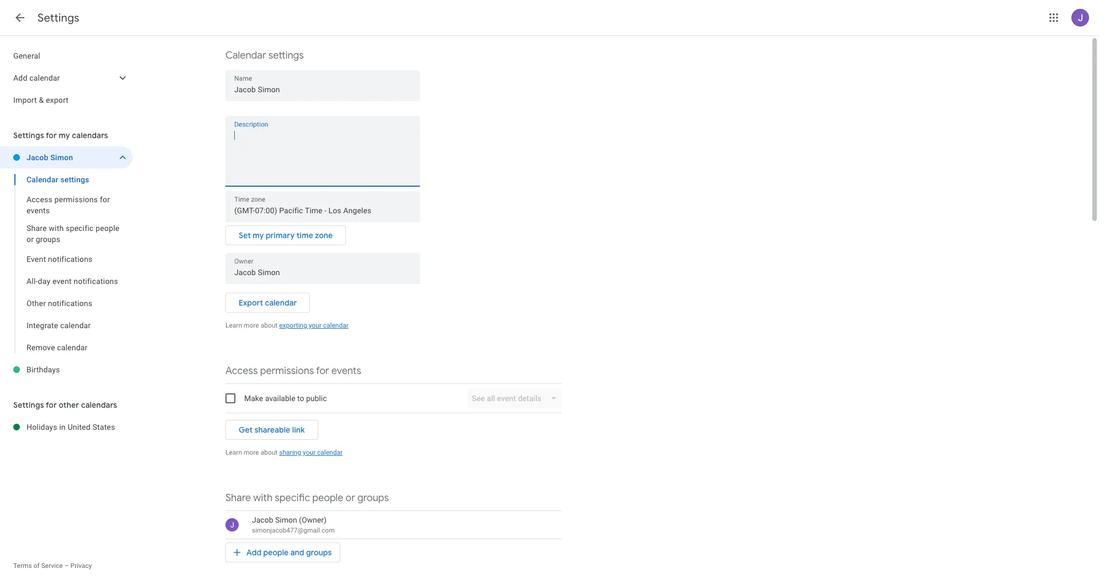 Task type: vqa. For each thing, say whether or not it's contained in the screenshot.
VIEW associated with View options
no



Task type: describe. For each thing, give the bounding box(es) containing it.
add for add calendar
[[13, 73, 27, 82]]

united
[[68, 423, 90, 432]]

or inside share with specific people or groups
[[27, 235, 34, 244]]

link
[[292, 425, 305, 435]]

sharing
[[279, 449, 301, 456]]

general
[[13, 51, 40, 60]]

1 horizontal spatial or
[[346, 492, 355, 505]]

terms
[[13, 562, 32, 570]]

about for exporting your calendar
[[261, 322, 278, 329]]

people inside button
[[263, 548, 289, 558]]

about for sharing your calendar
[[261, 449, 278, 456]]

for inside access permissions for events
[[100, 195, 110, 204]]

other
[[59, 400, 79, 410]]

1 horizontal spatial events
[[331, 365, 361, 377]]

notifications for event notifications
[[48, 255, 92, 264]]

1 vertical spatial share with specific people or groups
[[225, 492, 389, 505]]

simon for jacob simon
[[50, 153, 73, 162]]

event notifications
[[27, 255, 92, 264]]

learn for learn more about sharing your calendar
[[225, 449, 242, 456]]

export
[[239, 298, 263, 308]]

–
[[64, 562, 69, 570]]

events inside access permissions for events
[[27, 206, 50, 215]]

event
[[52, 277, 72, 286]]

birthdays tree item
[[0, 359, 133, 381]]

specific inside 'settings for my calendars' tree
[[66, 224, 94, 233]]

1 horizontal spatial calendar settings
[[225, 49, 304, 62]]

simonjacob477@gmail.com
[[252, 527, 335, 534]]

permissions inside access permissions for events
[[54, 195, 98, 204]]

access inside access permissions for events
[[27, 195, 52, 204]]

tree containing general
[[0, 45, 133, 111]]

add calendar
[[13, 73, 60, 82]]

1 vertical spatial groups
[[357, 492, 389, 505]]

groups inside add people and groups button
[[306, 548, 332, 558]]

event
[[27, 255, 46, 264]]

holidays in united states link
[[27, 416, 133, 438]]

privacy link
[[70, 562, 92, 570]]

integrate calendar
[[27, 321, 91, 330]]

of
[[34, 562, 40, 570]]

settings heading
[[38, 11, 79, 25]]

birthdays
[[27, 365, 60, 374]]

integrate
[[27, 321, 58, 330]]

exporting your calendar link
[[279, 322, 349, 329]]

calendar settings inside "group"
[[27, 175, 89, 184]]

settings for my calendars
[[13, 130, 108, 140]]

get shareable link
[[239, 425, 305, 435]]

jacob for jacob simon
[[27, 153, 48, 162]]

holidays in united states tree item
[[0, 416, 133, 438]]

other notifications
[[27, 299, 92, 308]]

import & export
[[13, 96, 69, 104]]

privacy
[[70, 562, 92, 570]]

1 vertical spatial access
[[225, 365, 258, 377]]

calendar for add calendar
[[29, 73, 60, 82]]

set my primary time zone
[[239, 230, 333, 240]]

in
[[59, 423, 66, 432]]

learn for learn more about exporting your calendar
[[225, 322, 242, 329]]

1 vertical spatial people
[[312, 492, 343, 505]]

with inside 'settings for my calendars' tree
[[49, 224, 64, 233]]

calendar for integrate calendar
[[60, 321, 91, 330]]

go back image
[[13, 11, 27, 24]]

make
[[244, 394, 263, 403]]

terms of service – privacy
[[13, 562, 92, 570]]

other
[[27, 299, 46, 308]]

1 vertical spatial permissions
[[260, 365, 314, 377]]



Task type: locate. For each thing, give the bounding box(es) containing it.
holidays in united states
[[27, 423, 115, 432]]

1 vertical spatial calendar
[[27, 175, 58, 184]]

events
[[27, 206, 50, 215], [331, 365, 361, 377]]

with
[[49, 224, 64, 233], [253, 492, 272, 505]]

notifications for other notifications
[[48, 299, 92, 308]]

jacob inside jacob simon 'tree item'
[[27, 153, 48, 162]]

0 vertical spatial access
[[27, 195, 52, 204]]

calendar down other notifications
[[60, 321, 91, 330]]

add people and groups
[[246, 548, 332, 558]]

access permissions for events down jacob simon 'tree item' at the left top of the page
[[27, 195, 110, 215]]

my inside set my primary time zone 'button'
[[253, 230, 264, 240]]

0 vertical spatial access permissions for events
[[27, 195, 110, 215]]

calendar up learn more about exporting your calendar
[[265, 298, 297, 308]]

0 vertical spatial specific
[[66, 224, 94, 233]]

1 vertical spatial with
[[253, 492, 272, 505]]

your right exporting
[[309, 322, 321, 329]]

specific
[[66, 224, 94, 233], [275, 492, 310, 505]]

calendar inside "group"
[[27, 175, 58, 184]]

add people and groups button
[[225, 539, 341, 566]]

simon down settings for my calendars
[[50, 153, 73, 162]]

available
[[265, 394, 295, 403]]

0 vertical spatial simon
[[50, 153, 73, 162]]

1 horizontal spatial access
[[225, 365, 258, 377]]

0 horizontal spatial calendar settings
[[27, 175, 89, 184]]

0 horizontal spatial access permissions for events
[[27, 195, 110, 215]]

export
[[46, 96, 69, 104]]

simon
[[50, 153, 73, 162], [275, 516, 297, 524]]

2 vertical spatial groups
[[306, 548, 332, 558]]

groups
[[36, 235, 60, 244], [357, 492, 389, 505], [306, 548, 332, 558]]

about
[[261, 322, 278, 329], [261, 449, 278, 456]]

1 horizontal spatial share with specific people or groups
[[225, 492, 389, 505]]

all-day event notifications
[[27, 277, 118, 286]]

settings
[[38, 11, 79, 25], [13, 130, 44, 140], [13, 400, 44, 410]]

calendar
[[29, 73, 60, 82], [265, 298, 297, 308], [60, 321, 91, 330], [323, 322, 349, 329], [57, 343, 88, 352], [317, 449, 343, 456]]

share with specific people or groups up (owner)
[[225, 492, 389, 505]]

0 horizontal spatial specific
[[66, 224, 94, 233]]

1 vertical spatial share
[[225, 492, 251, 505]]

(owner)
[[299, 516, 326, 524]]

calendars for settings for other calendars
[[81, 400, 117, 410]]

calendar up "birthdays" tree item
[[57, 343, 88, 352]]

0 horizontal spatial people
[[96, 224, 119, 233]]

groups inside 'settings for my calendars' tree
[[36, 235, 60, 244]]

learn more about exporting your calendar
[[225, 322, 349, 329]]

calendars up states
[[81, 400, 117, 410]]

2 vertical spatial settings
[[13, 400, 44, 410]]

0 vertical spatial learn
[[225, 322, 242, 329]]

your right sharing
[[303, 449, 316, 456]]

jacob up simonjacob477@gmail.com
[[252, 516, 273, 524]]

access permissions for events up to
[[225, 365, 361, 377]]

access permissions for events inside 'settings for my calendars' tree
[[27, 195, 110, 215]]

share with specific people or groups up event notifications in the top left of the page
[[27, 224, 119, 244]]

simon up simonjacob477@gmail.com
[[275, 516, 297, 524]]

more down get
[[244, 449, 259, 456]]

settings up 'jacob simon' at the top of page
[[13, 130, 44, 140]]

0 horizontal spatial simon
[[50, 153, 73, 162]]

share inside 'settings for my calendars' tree
[[27, 224, 47, 233]]

public
[[306, 394, 327, 403]]

learn more about sharing your calendar
[[225, 449, 343, 456]]

settings for settings
[[38, 11, 79, 25]]

add for add people and groups
[[246, 548, 261, 558]]

0 vertical spatial settings
[[38, 11, 79, 25]]

my up jacob simon 'tree item' at the left top of the page
[[59, 130, 70, 140]]

primary
[[266, 230, 295, 240]]

0 vertical spatial or
[[27, 235, 34, 244]]

0 vertical spatial events
[[27, 206, 50, 215]]

0 horizontal spatial share with specific people or groups
[[27, 224, 119, 244]]

1 vertical spatial add
[[246, 548, 261, 558]]

set
[[239, 230, 251, 240]]

simon inside 'tree item'
[[50, 153, 73, 162]]

0 vertical spatial groups
[[36, 235, 60, 244]]

your for exporting
[[309, 322, 321, 329]]

jacob
[[27, 153, 48, 162], [252, 516, 273, 524]]

simon inside jacob simon (owner) simonjacob477@gmail.com
[[275, 516, 297, 524]]

1 horizontal spatial jacob
[[252, 516, 273, 524]]

notifications up all-day event notifications
[[48, 255, 92, 264]]

0 vertical spatial calendar
[[225, 49, 266, 62]]

and
[[290, 548, 304, 558]]

1 vertical spatial simon
[[275, 516, 297, 524]]

add inside add people and groups button
[[246, 548, 261, 558]]

settings inside tree
[[60, 175, 89, 184]]

learn down get
[[225, 449, 242, 456]]

calendar right exporting
[[323, 322, 349, 329]]

for
[[46, 130, 57, 140], [100, 195, 110, 204], [316, 365, 329, 377], [46, 400, 57, 410]]

1 more from the top
[[244, 322, 259, 329]]

add
[[13, 73, 27, 82], [246, 548, 261, 558]]

calendar settings
[[225, 49, 304, 62], [27, 175, 89, 184]]

1 horizontal spatial access permissions for events
[[225, 365, 361, 377]]

0 vertical spatial settings
[[268, 49, 304, 62]]

2 about from the top
[[261, 449, 278, 456]]

0 horizontal spatial access
[[27, 195, 52, 204]]

more down export
[[244, 322, 259, 329]]

import
[[13, 96, 37, 104]]

calendars up jacob simon 'tree item' at the left top of the page
[[72, 130, 108, 140]]

1 vertical spatial events
[[331, 365, 361, 377]]

calendar right sharing
[[317, 449, 343, 456]]

1 vertical spatial access permissions for events
[[225, 365, 361, 377]]

people inside 'settings for my calendars' tree
[[96, 224, 119, 233]]

2 horizontal spatial people
[[312, 492, 343, 505]]

0 vertical spatial permissions
[[54, 195, 98, 204]]

0 horizontal spatial my
[[59, 130, 70, 140]]

1 horizontal spatial calendar
[[225, 49, 266, 62]]

access permissions for events
[[27, 195, 110, 215], [225, 365, 361, 377]]

access down 'jacob simon' at the top of page
[[27, 195, 52, 204]]

all-
[[27, 277, 38, 286]]

None text field
[[225, 129, 420, 182], [234, 265, 411, 280], [225, 129, 420, 182], [234, 265, 411, 280]]

0 horizontal spatial events
[[27, 206, 50, 215]]

get shareable link button
[[225, 417, 318, 443]]

specific up jacob simon (owner) simonjacob477@gmail.com at left
[[275, 492, 310, 505]]

1 vertical spatial specific
[[275, 492, 310, 505]]

2 more from the top
[[244, 449, 259, 456]]

make available to public
[[244, 394, 327, 403]]

&
[[39, 96, 44, 104]]

1 vertical spatial calendar settings
[[27, 175, 89, 184]]

calendars for settings for my calendars
[[72, 130, 108, 140]]

0 vertical spatial notifications
[[48, 255, 92, 264]]

calendar
[[225, 49, 266, 62], [27, 175, 58, 184]]

settings
[[268, 49, 304, 62], [60, 175, 89, 184]]

service
[[41, 562, 63, 570]]

people
[[96, 224, 119, 233], [312, 492, 343, 505], [263, 548, 289, 558]]

settings for my calendars tree
[[0, 146, 133, 381]]

exporting
[[279, 322, 307, 329]]

time
[[297, 230, 313, 240]]

learn down export
[[225, 322, 242, 329]]

0 vertical spatial people
[[96, 224, 119, 233]]

permissions up the make available to public
[[260, 365, 314, 377]]

birthdays link
[[27, 359, 133, 381]]

0 horizontal spatial calendar
[[27, 175, 58, 184]]

add up import
[[13, 73, 27, 82]]

0 vertical spatial add
[[13, 73, 27, 82]]

jacob simon
[[27, 153, 73, 162]]

1 horizontal spatial people
[[263, 548, 289, 558]]

share with specific people or groups inside 'settings for my calendars' tree
[[27, 224, 119, 244]]

0 horizontal spatial add
[[13, 73, 27, 82]]

0 horizontal spatial or
[[27, 235, 34, 244]]

1 horizontal spatial add
[[246, 548, 261, 558]]

permissions
[[54, 195, 98, 204], [260, 365, 314, 377]]

settings up the holidays
[[13, 400, 44, 410]]

tree
[[0, 45, 133, 111]]

0 horizontal spatial settings
[[60, 175, 89, 184]]

1 horizontal spatial specific
[[275, 492, 310, 505]]

1 horizontal spatial settings
[[268, 49, 304, 62]]

add left and
[[246, 548, 261, 558]]

1 vertical spatial learn
[[225, 449, 242, 456]]

0 vertical spatial share with specific people or groups
[[27, 224, 119, 244]]

1 vertical spatial your
[[303, 449, 316, 456]]

group containing calendar settings
[[0, 169, 133, 359]]

more
[[244, 322, 259, 329], [244, 449, 259, 456]]

learn
[[225, 322, 242, 329], [225, 449, 242, 456]]

get
[[239, 425, 253, 435]]

0 vertical spatial my
[[59, 130, 70, 140]]

with up jacob simon (owner) simonjacob477@gmail.com at left
[[253, 492, 272, 505]]

1 about from the top
[[261, 322, 278, 329]]

remove calendar
[[27, 343, 88, 352]]

more for learn more about exporting your calendar
[[244, 322, 259, 329]]

1 vertical spatial more
[[244, 449, 259, 456]]

shareable
[[255, 425, 290, 435]]

set my primary time zone button
[[225, 222, 346, 249]]

1 vertical spatial calendars
[[81, 400, 117, 410]]

1 horizontal spatial with
[[253, 492, 272, 505]]

None text field
[[234, 82, 411, 97], [234, 203, 411, 218], [234, 82, 411, 97], [234, 203, 411, 218]]

specific up event notifications in the top left of the page
[[66, 224, 94, 233]]

0 vertical spatial calendars
[[72, 130, 108, 140]]

jacob down settings for my calendars
[[27, 153, 48, 162]]

settings for settings for other calendars
[[13, 400, 44, 410]]

0 vertical spatial about
[[261, 322, 278, 329]]

zone
[[315, 230, 333, 240]]

0 horizontal spatial share
[[27, 224, 47, 233]]

2 vertical spatial notifications
[[48, 299, 92, 308]]

calendars
[[72, 130, 108, 140], [81, 400, 117, 410]]

0 vertical spatial calendar settings
[[225, 49, 304, 62]]

terms of service link
[[13, 562, 63, 570]]

sharing your calendar link
[[279, 449, 343, 456]]

calendar for export calendar
[[265, 298, 297, 308]]

remove
[[27, 343, 55, 352]]

0 vertical spatial more
[[244, 322, 259, 329]]

permissions down jacob simon 'tree item' at the left top of the page
[[54, 195, 98, 204]]

1 learn from the top
[[225, 322, 242, 329]]

1 vertical spatial notifications
[[74, 277, 118, 286]]

about left sharing
[[261, 449, 278, 456]]

my
[[59, 130, 70, 140], [253, 230, 264, 240]]

my right set
[[253, 230, 264, 240]]

settings for settings for my calendars
[[13, 130, 44, 140]]

0 vertical spatial your
[[309, 322, 321, 329]]

1 horizontal spatial my
[[253, 230, 264, 240]]

1 vertical spatial my
[[253, 230, 264, 240]]

share
[[27, 224, 47, 233], [225, 492, 251, 505]]

1 horizontal spatial share
[[225, 492, 251, 505]]

about down export calendar
[[261, 322, 278, 329]]

or
[[27, 235, 34, 244], [346, 492, 355, 505]]

0 horizontal spatial jacob
[[27, 153, 48, 162]]

0 vertical spatial share
[[27, 224, 47, 233]]

notifications down all-day event notifications
[[48, 299, 92, 308]]

1 vertical spatial or
[[346, 492, 355, 505]]

1 vertical spatial settings
[[13, 130, 44, 140]]

notifications right event
[[74, 277, 118, 286]]

export calendar
[[239, 298, 297, 308]]

calendar for remove calendar
[[57, 343, 88, 352]]

jacob simon tree item
[[0, 146, 133, 169]]

share with specific people or groups
[[27, 224, 119, 244], [225, 492, 389, 505]]

2 learn from the top
[[225, 449, 242, 456]]

access
[[27, 195, 52, 204], [225, 365, 258, 377]]

1 vertical spatial about
[[261, 449, 278, 456]]

with up event notifications in the top left of the page
[[49, 224, 64, 233]]

0 vertical spatial with
[[49, 224, 64, 233]]

2 horizontal spatial groups
[[357, 492, 389, 505]]

settings for other calendars
[[13, 400, 117, 410]]

your
[[309, 322, 321, 329], [303, 449, 316, 456]]

calendar up the &
[[29, 73, 60, 82]]

simon for jacob simon (owner) simonjacob477@gmail.com
[[275, 516, 297, 524]]

0 horizontal spatial groups
[[36, 235, 60, 244]]

1 horizontal spatial groups
[[306, 548, 332, 558]]

notifications
[[48, 255, 92, 264], [74, 277, 118, 286], [48, 299, 92, 308]]

jacob simon (owner) simonjacob477@gmail.com
[[252, 516, 335, 534]]

0 vertical spatial jacob
[[27, 153, 48, 162]]

day
[[38, 277, 50, 286]]

1 vertical spatial settings
[[60, 175, 89, 184]]

more for learn more about sharing your calendar
[[244, 449, 259, 456]]

1 horizontal spatial simon
[[275, 516, 297, 524]]

1 vertical spatial jacob
[[252, 516, 273, 524]]

jacob inside jacob simon (owner) simonjacob477@gmail.com
[[252, 516, 273, 524]]

group
[[0, 169, 133, 359]]

jacob for jacob simon (owner) simonjacob477@gmail.com
[[252, 516, 273, 524]]

holidays
[[27, 423, 57, 432]]

settings right go back image on the left of page
[[38, 11, 79, 25]]

states
[[93, 423, 115, 432]]

your for sharing
[[303, 449, 316, 456]]

0 horizontal spatial with
[[49, 224, 64, 233]]

1 horizontal spatial permissions
[[260, 365, 314, 377]]

2 vertical spatial people
[[263, 548, 289, 558]]

0 horizontal spatial permissions
[[54, 195, 98, 204]]

access up make
[[225, 365, 258, 377]]

to
[[297, 394, 304, 403]]



